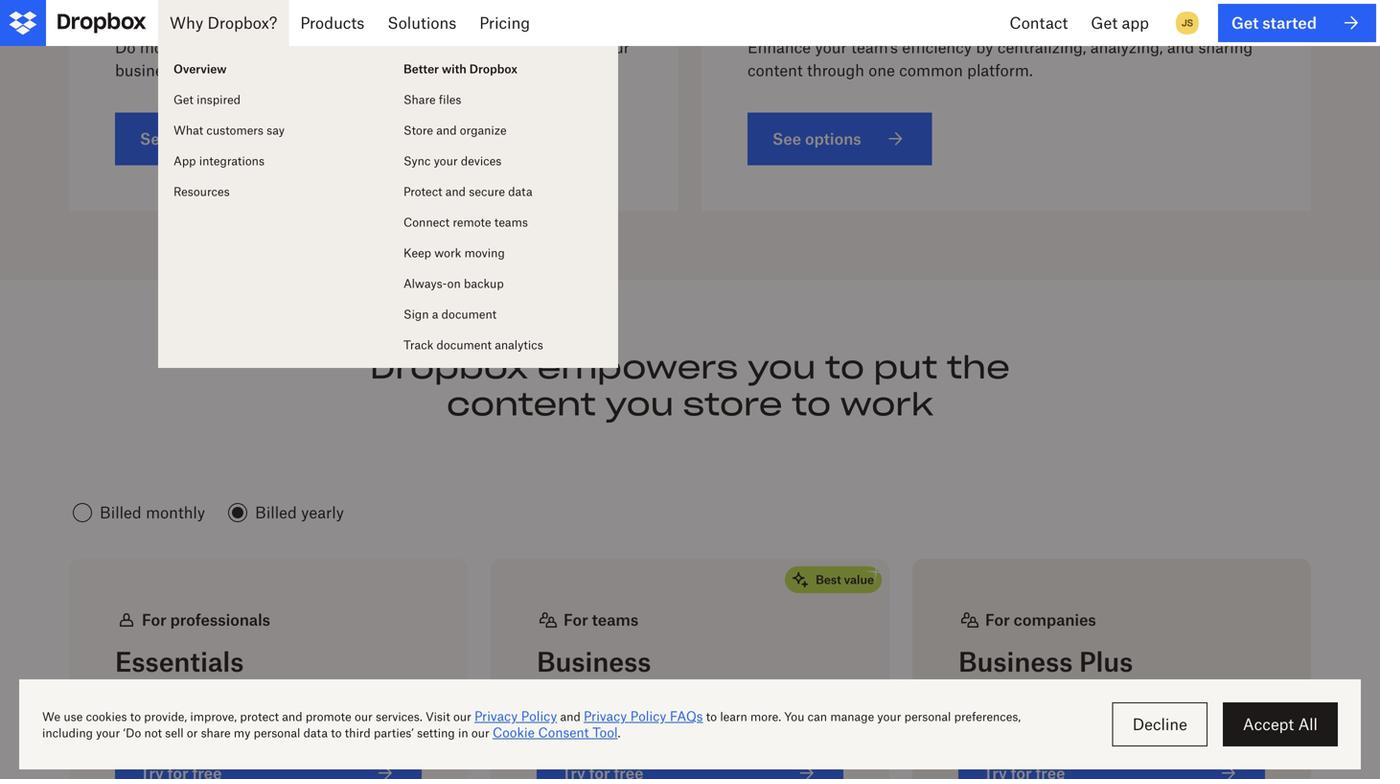 Task type: vqa. For each thing, say whether or not it's contained in the screenshot.
Micros…t_Pride
no



Task type: locate. For each thing, give the bounding box(es) containing it.
0 vertical spatial and
[[1167, 38, 1195, 57]]

content inside enhance your team's efficiency by centralizing, analyzing, and sharing content through one common platform.
[[748, 61, 803, 80]]

the
[[947, 348, 1010, 387]]

remote
[[453, 215, 491, 230]]

options down through
[[805, 129, 861, 148]]

0 horizontal spatial for
[[142, 611, 167, 629]]

business for business
[[537, 646, 651, 678]]

document up track document analytics
[[442, 307, 497, 322]]

month for business plus
[[1078, 693, 1139, 717]]

2 vertical spatial and
[[446, 185, 466, 199]]

options up app
[[173, 129, 229, 148]]

2 horizontal spatial your
[[815, 38, 847, 57]]

a up finish.
[[295, 38, 303, 57]]

your right sync at the top of page
[[434, 154, 458, 168]]

and for secure
[[446, 185, 466, 199]]

1 horizontal spatial user
[[1016, 693, 1057, 717]]

with
[[259, 38, 291, 57], [442, 62, 467, 76]]

user
[[595, 693, 636, 717], [1016, 693, 1057, 717]]

get up sharing
[[1232, 13, 1259, 32]]

teams up keep work moving link
[[495, 215, 528, 230]]

and inside protect and secure data link
[[446, 185, 466, 199]]

keep work moving link
[[388, 238, 618, 268]]

track document analytics
[[404, 338, 543, 352]]

teams up $20 / user / month
[[592, 611, 639, 629]]

2 business from the left
[[959, 646, 1073, 678]]

0 horizontal spatial see options
[[140, 129, 229, 148]]

2 see options link from the left
[[748, 113, 932, 166]]

better
[[404, 62, 439, 76]]

billed left yearly
[[255, 503, 297, 522]]

your inside enhance your team's efficiency by centralizing, analyzing, and sharing content through one common platform.
[[815, 38, 847, 57]]

you
[[487, 38, 512, 57], [748, 348, 816, 387], [605, 385, 674, 424]]

essentials
[[115, 646, 244, 678]]

get app
[[1091, 13, 1149, 32]]

user for business plus
[[1016, 693, 1057, 717]]

1 horizontal spatial empowers
[[537, 348, 738, 387]]

get for get started
[[1232, 13, 1259, 32]]

data
[[508, 185, 533, 199]]

common
[[899, 61, 963, 80]]

1 see options from the left
[[140, 129, 229, 148]]

analyzing,
[[1091, 38, 1163, 57]]

2 billed from the left
[[255, 503, 297, 522]]

1 horizontal spatial see options link
[[748, 113, 932, 166]]

1 vertical spatial and
[[436, 123, 457, 138]]

a right sign
[[432, 307, 438, 322]]

best value
[[816, 573, 874, 587]]

value
[[844, 573, 874, 587]]

for up "$20"
[[564, 611, 588, 629]]

0 horizontal spatial your
[[434, 154, 458, 168]]

0 vertical spatial empowers
[[407, 38, 482, 57]]

month
[[168, 693, 230, 717], [657, 693, 718, 717], [1078, 693, 1139, 717]]

2 horizontal spatial month
[[1078, 693, 1139, 717]]

for teams
[[564, 611, 639, 629]]

1 horizontal spatial month
[[657, 693, 718, 717]]

None radio
[[69, 498, 209, 528]]

month for business
[[657, 693, 718, 717]]

empowers
[[407, 38, 482, 57], [537, 348, 738, 387]]

0 horizontal spatial see options link
[[115, 113, 300, 166]]

3 for from the left
[[985, 611, 1010, 629]]

content
[[748, 61, 803, 80], [447, 385, 596, 424]]

0 vertical spatial a
[[295, 38, 303, 57]]

get
[[1232, 13, 1259, 32], [1091, 13, 1118, 32], [174, 93, 194, 107]]

2 / from the left
[[579, 693, 590, 717]]

1 horizontal spatial store
[[683, 385, 783, 424]]

protect and secure data link
[[388, 176, 618, 207]]

pricing link
[[468, 0, 542, 46]]

0 horizontal spatial store
[[218, 38, 255, 57]]

0 horizontal spatial user
[[595, 693, 636, 717]]

2 horizontal spatial get
[[1232, 13, 1259, 32]]

see left what
[[140, 129, 169, 148]]

sync
[[404, 154, 431, 168]]

0 vertical spatial with
[[259, 38, 291, 57]]

sign
[[404, 307, 429, 322]]

business down for teams
[[537, 646, 651, 678]]

1 horizontal spatial billed
[[255, 503, 297, 522]]

0 horizontal spatial with
[[259, 38, 291, 57]]

your up through
[[815, 38, 847, 57]]

js
[[1182, 17, 1193, 29]]

see for enhance your team's efficiency by centralizing, analyzing, and sharing content through one common platform.
[[773, 129, 801, 148]]

see options up app
[[140, 129, 229, 148]]

3 / from the left
[[641, 693, 652, 717]]

connect remote teams
[[404, 215, 528, 230]]

1 horizontal spatial work
[[840, 385, 934, 424]]

0 horizontal spatial options
[[173, 129, 229, 148]]

get inspired link
[[158, 84, 388, 115]]

0 vertical spatial teams
[[495, 215, 528, 230]]

2 see options from the left
[[773, 129, 861, 148]]

plus
[[1079, 646, 1133, 678]]

0 vertical spatial work
[[434, 246, 461, 260]]

get inside "link"
[[174, 93, 194, 107]]

1 horizontal spatial get
[[1091, 13, 1118, 32]]

1 horizontal spatial a
[[432, 307, 438, 322]]

4 / from the left
[[1001, 693, 1012, 717]]

1 horizontal spatial you
[[605, 385, 674, 424]]

2 horizontal spatial for
[[985, 611, 1010, 629]]

1 see options link from the left
[[115, 113, 300, 166]]

1 horizontal spatial your
[[598, 38, 630, 57]]

0 vertical spatial store
[[218, 38, 255, 57]]

1 horizontal spatial content
[[748, 61, 803, 80]]

$20
[[537, 693, 575, 717]]

sharing
[[1199, 38, 1253, 57]]

user right "$20"
[[595, 693, 636, 717]]

and for organize
[[436, 123, 457, 138]]

for left companies
[[985, 611, 1010, 629]]

user down business plus
[[1016, 693, 1057, 717]]

1 options from the left
[[173, 129, 229, 148]]

dropbox up the share files link
[[469, 62, 518, 76]]

for up the essentials
[[142, 611, 167, 629]]

0 horizontal spatial billed
[[100, 503, 142, 522]]

billed left monthly
[[100, 503, 142, 522]]

to
[[517, 38, 531, 57], [260, 61, 274, 80], [825, 348, 865, 387], [792, 385, 831, 424]]

0 horizontal spatial see
[[140, 129, 169, 148]]

professionals
[[170, 611, 270, 629]]

better with dropbox
[[404, 62, 518, 76]]

document down the sign a document
[[437, 338, 492, 352]]

2 for from the left
[[564, 611, 588, 629]]

for companies
[[985, 611, 1096, 629]]

1 user from the left
[[595, 693, 636, 717]]

3 month from the left
[[1078, 693, 1139, 717]]

put
[[874, 348, 938, 387]]

through
[[807, 61, 865, 80]]

1 see from the left
[[140, 129, 169, 148]]

1 horizontal spatial for
[[564, 611, 588, 629]]

team's
[[851, 38, 898, 57]]

teams
[[495, 215, 528, 230], [592, 611, 639, 629]]

1 vertical spatial teams
[[592, 611, 639, 629]]

keep work moving
[[404, 246, 505, 260]]

get for get app
[[1091, 13, 1118, 32]]

2 see from the left
[[773, 129, 801, 148]]

1 horizontal spatial see
[[773, 129, 801, 148]]

with up files
[[442, 62, 467, 76]]

platform
[[308, 38, 370, 57]]

get up what
[[174, 93, 194, 107]]

store
[[404, 123, 433, 138]]

sync your devices
[[404, 154, 502, 168]]

0 horizontal spatial teams
[[495, 215, 528, 230]]

content down analytics
[[447, 385, 596, 424]]

$18 / month
[[115, 693, 230, 717]]

js button
[[1172, 8, 1203, 38]]

1 horizontal spatial see options
[[773, 129, 861, 148]]

get for get inspired
[[174, 93, 194, 107]]

0 horizontal spatial get
[[174, 93, 194, 107]]

None radio
[[224, 498, 348, 528]]

get inside popup button
[[1091, 13, 1118, 32]]

and down sync your devices
[[446, 185, 466, 199]]

0 horizontal spatial work
[[434, 246, 461, 260]]

1 vertical spatial document
[[437, 338, 492, 352]]

1 horizontal spatial business
[[959, 646, 1073, 678]]

content down enhance
[[748, 61, 803, 80]]

do
[[115, 38, 136, 57]]

your inside sync your devices link
[[434, 154, 458, 168]]

see down enhance
[[773, 129, 801, 148]]

secure
[[469, 185, 505, 199]]

see options for your
[[773, 129, 861, 148]]

document
[[442, 307, 497, 322], [437, 338, 492, 352]]

see options down through
[[773, 129, 861, 148]]

and down js
[[1167, 38, 1195, 57]]

a
[[295, 38, 303, 57], [432, 307, 438, 322]]

1 / from the left
[[153, 693, 164, 717]]

1 vertical spatial empowers
[[537, 348, 738, 387]]

billed for billed monthly
[[100, 503, 142, 522]]

1 vertical spatial store
[[683, 385, 783, 424]]

share files link
[[388, 84, 618, 115]]

business down the for companies
[[959, 646, 1073, 678]]

0 horizontal spatial a
[[295, 38, 303, 57]]

work inside dropbox empowers you to put the content you store to work
[[840, 385, 934, 424]]

track document analytics link
[[388, 330, 618, 360]]

0 horizontal spatial month
[[168, 693, 230, 717]]

/
[[153, 693, 164, 717], [579, 693, 590, 717], [641, 693, 652, 717], [1001, 693, 1012, 717], [1062, 693, 1073, 717]]

with up finish.
[[259, 38, 291, 57]]

for
[[142, 611, 167, 629], [564, 611, 588, 629], [985, 611, 1010, 629]]

1 vertical spatial with
[[442, 62, 467, 76]]

2 options from the left
[[805, 129, 861, 148]]

business
[[537, 646, 651, 678], [959, 646, 1073, 678]]

1 vertical spatial content
[[447, 385, 596, 424]]

0 horizontal spatial business
[[537, 646, 651, 678]]

get left app
[[1091, 13, 1118, 32]]

0 horizontal spatial content
[[447, 385, 596, 424]]

1 for from the left
[[142, 611, 167, 629]]

see options link
[[115, 113, 300, 166], [748, 113, 932, 166]]

with inside 'do more than store with a platform that empowers you to manage your business from start to finish.'
[[259, 38, 291, 57]]

1 business from the left
[[537, 646, 651, 678]]

and right store in the left of the page
[[436, 123, 457, 138]]

share files
[[404, 93, 462, 107]]

0 horizontal spatial you
[[487, 38, 512, 57]]

contact
[[1010, 13, 1068, 32]]

business
[[115, 61, 179, 80]]

1 vertical spatial dropbox
[[370, 348, 528, 387]]

your right manage
[[598, 38, 630, 57]]

dropbox down the sign a document
[[370, 348, 528, 387]]

options for than
[[173, 129, 229, 148]]

2 user from the left
[[1016, 693, 1057, 717]]

and inside store and organize link
[[436, 123, 457, 138]]

0 vertical spatial content
[[748, 61, 803, 80]]

your for enhance your team's efficiency by centralizing, analyzing, and sharing content through one common platform.
[[815, 38, 847, 57]]

1 horizontal spatial options
[[805, 129, 861, 148]]

1 vertical spatial work
[[840, 385, 934, 424]]

1 billed from the left
[[100, 503, 142, 522]]

0 horizontal spatial empowers
[[407, 38, 482, 57]]

2 month from the left
[[657, 693, 718, 717]]

1 horizontal spatial teams
[[592, 611, 639, 629]]



Task type: describe. For each thing, give the bounding box(es) containing it.
user for business
[[595, 693, 636, 717]]

platform.
[[967, 61, 1033, 80]]

/ for business plus
[[1001, 693, 1012, 717]]

1 month from the left
[[168, 693, 230, 717]]

for for essentials
[[142, 611, 167, 629]]

organize
[[460, 123, 507, 138]]

store and organize
[[404, 123, 507, 138]]

billed yearly
[[255, 503, 344, 522]]

always-
[[404, 277, 447, 291]]

store and organize link
[[388, 115, 618, 146]]

why dropbox?
[[170, 13, 277, 32]]

track
[[404, 338, 434, 352]]

for for business plus
[[985, 611, 1010, 629]]

that
[[374, 38, 403, 57]]

app
[[1122, 13, 1149, 32]]

2 horizontal spatial you
[[748, 348, 816, 387]]

see options link for than
[[115, 113, 300, 166]]

get started link
[[1218, 4, 1377, 42]]

solutions button
[[376, 0, 468, 46]]

$26
[[959, 693, 996, 717]]

empowers inside 'do more than store with a platform that empowers you to manage your business from start to finish.'
[[407, 38, 482, 57]]

get app button
[[1080, 0, 1161, 46]]

start
[[222, 61, 256, 80]]

connect
[[404, 215, 450, 230]]

dropbox?
[[208, 13, 277, 32]]

/ for business
[[579, 693, 590, 717]]

options for team's
[[805, 129, 861, 148]]

products button
[[289, 0, 376, 46]]

keep
[[404, 246, 431, 260]]

by
[[976, 38, 994, 57]]

get started
[[1232, 13, 1317, 32]]

yearly
[[301, 503, 344, 522]]

enhance your team's efficiency by centralizing, analyzing, and sharing content through one common platform.
[[748, 38, 1253, 80]]

monthly
[[146, 503, 205, 522]]

best
[[816, 573, 841, 587]]

sync your devices link
[[388, 146, 618, 176]]

for for business
[[564, 611, 588, 629]]

companies
[[1014, 611, 1096, 629]]

dropbox inside dropbox empowers you to put the content you store to work
[[370, 348, 528, 387]]

business for business plus
[[959, 646, 1073, 678]]

devices
[[461, 154, 502, 168]]

get inspired
[[174, 93, 241, 107]]

integrations
[[199, 154, 265, 168]]

started
[[1263, 13, 1317, 32]]

why
[[170, 13, 203, 32]]

solutions
[[388, 13, 457, 32]]

from
[[183, 61, 218, 80]]

overview
[[174, 62, 227, 76]]

share
[[404, 93, 436, 107]]

$20 / user / month
[[537, 693, 718, 717]]

store inside 'do more than store with a platform that empowers you to manage your business from start to finish.'
[[218, 38, 255, 57]]

a inside 'do more than store with a platform that empowers you to manage your business from start to finish.'
[[295, 38, 303, 57]]

and inside enhance your team's efficiency by centralizing, analyzing, and sharing content through one common platform.
[[1167, 38, 1195, 57]]

pricing
[[480, 13, 530, 32]]

dropbox empowers you to put the content you store to work
[[370, 348, 1010, 424]]

backup
[[464, 277, 504, 291]]

efficiency
[[902, 38, 972, 57]]

finish.
[[279, 61, 322, 80]]

for professionals
[[142, 611, 270, 629]]

$18
[[115, 693, 148, 717]]

sign a document
[[404, 307, 497, 322]]

what customers say link
[[158, 115, 388, 146]]

what
[[174, 123, 203, 138]]

analytics
[[495, 338, 543, 352]]

0 vertical spatial dropbox
[[469, 62, 518, 76]]

your inside 'do more than store with a platform that empowers you to manage your business from start to finish.'
[[598, 38, 630, 57]]

see options for more
[[140, 129, 229, 148]]

see options link for team's
[[748, 113, 932, 166]]

customers
[[207, 123, 264, 138]]

store inside dropbox empowers you to put the content you store to work
[[683, 385, 783, 424]]

always-on backup link
[[388, 268, 618, 299]]

1 vertical spatial a
[[432, 307, 438, 322]]

than
[[181, 38, 214, 57]]

inspired
[[197, 93, 241, 107]]

billed for billed yearly
[[255, 503, 297, 522]]

contact button
[[998, 0, 1080, 46]]

1 horizontal spatial with
[[442, 62, 467, 76]]

resources link
[[158, 176, 388, 207]]

centralizing,
[[998, 38, 1086, 57]]

manage
[[535, 38, 594, 57]]

do more than store with a platform that empowers you to manage your business from start to finish.
[[115, 38, 630, 80]]

app integrations link
[[158, 146, 388, 176]]

why dropbox? button
[[158, 0, 289, 46]]

app integrations
[[174, 154, 265, 168]]

one
[[869, 61, 895, 80]]

empowers inside dropbox empowers you to put the content you store to work
[[537, 348, 738, 387]]

5 / from the left
[[1062, 693, 1073, 717]]

connect remote teams link
[[388, 207, 618, 238]]

products
[[300, 13, 365, 32]]

you inside 'do more than store with a platform that empowers you to manage your business from start to finish.'
[[487, 38, 512, 57]]

content inside dropbox empowers you to put the content you store to work
[[447, 385, 596, 424]]

sign a document link
[[388, 299, 618, 330]]

enhance
[[748, 38, 811, 57]]

your for sync your devices
[[434, 154, 458, 168]]

/ for essentials
[[153, 693, 164, 717]]

moving
[[465, 246, 505, 260]]

protect
[[404, 185, 442, 199]]

what customers say
[[174, 123, 285, 138]]

$26 / user / month
[[959, 693, 1139, 717]]

say
[[267, 123, 285, 138]]

0 vertical spatial document
[[442, 307, 497, 322]]

always-on backup
[[404, 277, 504, 291]]

see for do more than store with a platform that empowers you to manage your business from start to finish.
[[140, 129, 169, 148]]

app
[[174, 154, 196, 168]]

protect and secure data
[[404, 185, 533, 199]]

files
[[439, 93, 462, 107]]

billed monthly
[[100, 503, 205, 522]]



